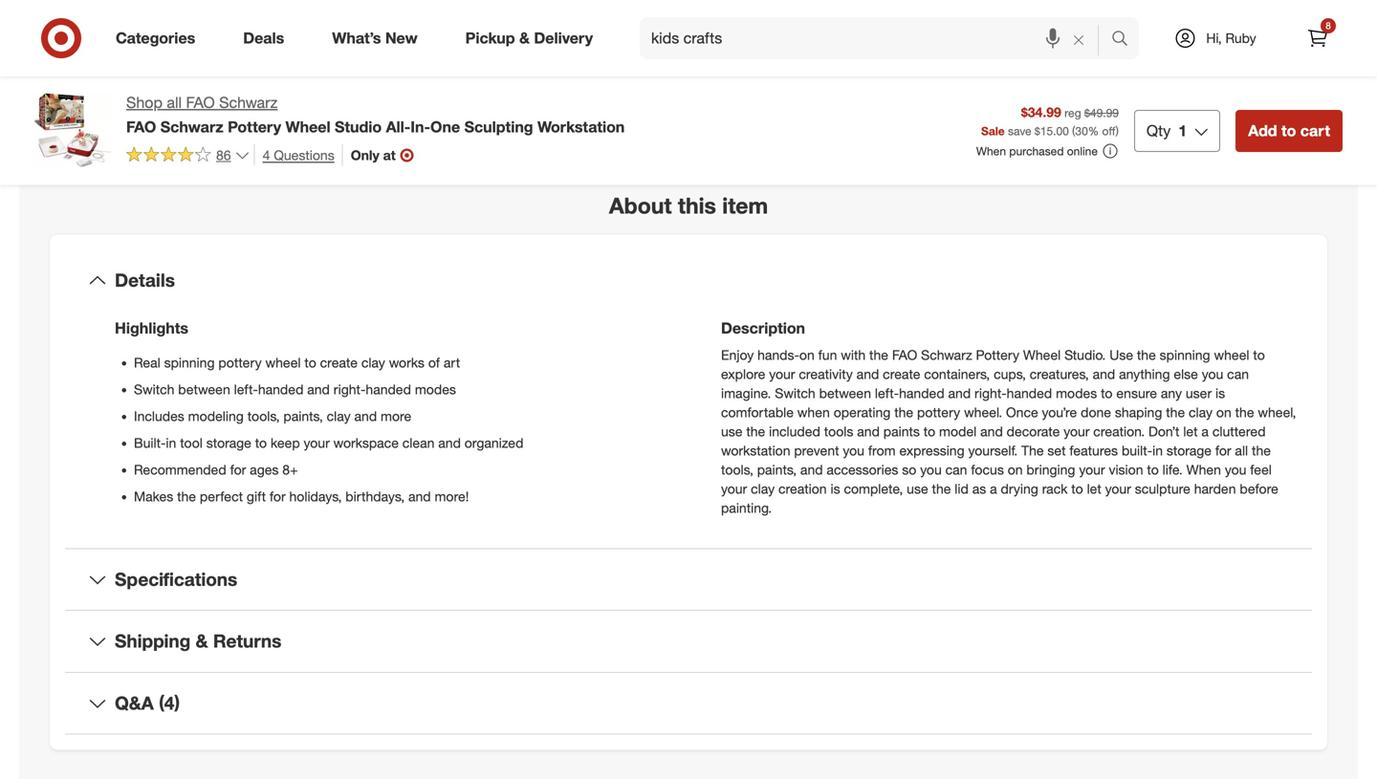 Task type: vqa. For each thing, say whether or not it's contained in the screenshot.
Wheel within Description Enjoy hands-on fun with the FAO Schwarz Pottery Wheel Studio. Use the spinning wheel to explore your creativity and create containers, cups, creatures, and anything else you can imagine. Switch between left-handed and right-handed modes to ensure any user is comfortable when operating the pottery wheel. Once you're done shaping the clay on the wheel, use the included tools and paints to model and decorate your creation. Don't let a cluttered workstation prevent you from expressing yourself. The set features built-in storage for all the tools, paints, and accessories so you can focus on bringing your vision to life. When you feel your clay creation is complete, use the lid as a drying rack to let your sculpture harden before painting.
yes



Task type: describe. For each thing, give the bounding box(es) containing it.
and down operating
[[857, 423, 880, 440]]

details button
[[65, 250, 1312, 311]]

0 vertical spatial on
[[800, 347, 815, 363]]

1 vertical spatial use
[[907, 481, 929, 497]]

in inside description enjoy hands-on fun with the fao schwarz pottery wheel studio. use the spinning wheel to explore your creativity and create containers, cups, creatures, and anything else you can imagine. switch between left-handed and right-handed modes to ensure any user is comfortable when operating the pottery wheel. once you're done shaping the clay on the wheel, use the included tools and paints to model and decorate your creation. don't let a cluttered workstation prevent you from expressing yourself. the set features built-in storage for all the tools, paints, and accessories so you can focus on bringing your vision to life. when you feel your clay creation is complete, use the lid as a drying rack to let your sculpture harden before painting.
[[1153, 442, 1163, 459]]

at
[[383, 147, 396, 163]]

lid
[[955, 481, 969, 497]]

you down expressing
[[920, 461, 942, 478]]

built-in tool storage to keep your workspace clean and organized
[[134, 435, 524, 451]]

description enjoy hands-on fun with the fao schwarz pottery wheel studio. use the spinning wheel to explore your creativity and create containers, cups, creatures, and anything else you can imagine. switch between left-handed and right-handed modes to ensure any user is comfortable when operating the pottery wheel. once you're done shaping the clay on the wheel, use the included tools and paints to model and decorate your creation. don't let a cluttered workstation prevent you from expressing yourself. the set features built-in storage for all the tools, paints, and accessories so you can focus on bringing your vision to life. when you feel your clay creation is complete, use the lid as a drying rack to let your sculpture harden before painting.
[[721, 319, 1297, 516]]

specifications
[[115, 569, 237, 591]]

imagine.
[[721, 385, 771, 402]]

what's new link
[[316, 17, 442, 59]]

wheel inside description enjoy hands-on fun with the fao schwarz pottery wheel studio. use the spinning wheel to explore your creativity and create containers, cups, creatures, and anything else you can imagine. switch between left-handed and right-handed modes to ensure any user is comfortable when operating the pottery wheel. once you're done shaping the clay on the wheel, use the included tools and paints to model and decorate your creation. don't let a cluttered workstation prevent you from expressing yourself. the set features built-in storage for all the tools, paints, and accessories so you can focus on bringing your vision to life. when you feel your clay creation is complete, use the lid as a drying rack to let your sculpture harden before painting.
[[1214, 347, 1250, 363]]

the up the 'paints'
[[895, 404, 914, 421]]

your up painting.
[[721, 481, 747, 497]]

4 questions
[[263, 147, 335, 163]]

$49.99
[[1085, 106, 1119, 120]]

tool
[[180, 435, 203, 451]]

1 vertical spatial fao
[[126, 118, 156, 136]]

fun
[[819, 347, 837, 363]]

and up workspace
[[354, 408, 377, 425]]

q&a (4)
[[115, 693, 180, 715]]

all-
[[386, 118, 411, 136]]

paints, inside description enjoy hands-on fun with the fao schwarz pottery wheel studio. use the spinning wheel to explore your creativity and create containers, cups, creatures, and anything else you can imagine. switch between left-handed and right-handed modes to ensure any user is comfortable when operating the pottery wheel. once you're done shaping the clay on the wheel, use the included tools and paints to model and decorate your creation. don't let a cluttered workstation prevent you from expressing yourself. the set features built-in storage for all the tools, paints, and accessories so you can focus on bringing your vision to life. when you feel your clay creation is complete, use the lid as a drying rack to let your sculpture harden before painting.
[[757, 461, 797, 478]]

gift
[[247, 488, 266, 505]]

built-
[[134, 435, 166, 451]]

birthdays,
[[346, 488, 405, 505]]

q&a (4) button
[[65, 673, 1312, 734]]

before
[[1240, 481, 1279, 497]]

add to cart button
[[1236, 110, 1343, 152]]

image gallery element
[[34, 0, 666, 146]]

and down real spinning pottery wheel to create clay works of art
[[307, 381, 330, 398]]

search
[[1103, 31, 1149, 49]]

makes the perfect gift for holidays, birthdays, and more!
[[134, 488, 469, 505]]

0 vertical spatial paints,
[[284, 408, 323, 425]]

qty 1
[[1147, 121, 1187, 140]]

show
[[283, 116, 322, 134]]

delivery
[[534, 29, 593, 47]]

2 horizontal spatial on
[[1217, 404, 1232, 421]]

complete,
[[844, 481, 903, 497]]

wheel inside shop all fao schwarz fao schwarz pottery wheel studio all-in-one sculpting workstation
[[286, 118, 331, 136]]

image of fao schwarz pottery wheel studio all-in-one sculpting workstation image
[[34, 92, 111, 168]]

add to cart
[[1249, 121, 1331, 140]]

left- inside description enjoy hands-on fun with the fao schwarz pottery wheel studio. use the spinning wheel to explore your creativity and create containers, cups, creatures, and anything else you can imagine. switch between left-handed and right-handed modes to ensure any user is comfortable when operating the pottery wheel. once you're done shaping the clay on the wheel, use the included tools and paints to model and decorate your creation. don't let a cluttered workstation prevent you from expressing yourself. the set features built-in storage for all the tools, paints, and accessories so you can focus on bringing your vision to life. when you feel your clay creation is complete, use the lid as a drying rack to let your sculpture harden before painting.
[[875, 385, 899, 402]]

tools
[[824, 423, 854, 440]]

8 link
[[1297, 17, 1339, 59]]

fao inside description enjoy hands-on fun with the fao schwarz pottery wheel studio. use the spinning wheel to explore your creativity and create containers, cups, creatures, and anything else you can imagine. switch between left-handed and right-handed modes to ensure any user is comfortable when operating the pottery wheel. once you're done shaping the clay on the wheel, use the included tools and paints to model and decorate your creation. don't let a cluttered workstation prevent you from expressing yourself. the set features built-in storage for all the tools, paints, and accessories so you can focus on bringing your vision to life. when you feel your clay creation is complete, use the lid as a drying rack to let your sculpture harden before painting.
[[892, 347, 918, 363]]

don't
[[1149, 423, 1180, 440]]

shop all fao schwarz fao schwarz pottery wheel studio all-in-one sculpting workstation
[[126, 93, 625, 136]]

your down the hands-
[[769, 366, 795, 383]]

recommended
[[134, 461, 226, 478]]

0 vertical spatial can
[[1227, 366, 1249, 383]]

0 horizontal spatial spinning
[[164, 354, 215, 371]]

images
[[368, 116, 417, 134]]

pickup
[[466, 29, 515, 47]]

this
[[678, 192, 716, 219]]

0 horizontal spatial storage
[[206, 435, 251, 451]]

schwarz inside description enjoy hands-on fun with the fao schwarz pottery wheel studio. use the spinning wheel to explore your creativity and create containers, cups, creatures, and anything else you can imagine. switch between left-handed and right-handed modes to ensure any user is comfortable when operating the pottery wheel. once you're done shaping the clay on the wheel, use the included tools and paints to model and decorate your creation. don't let a cluttered workstation prevent you from expressing yourself. the set features built-in storage for all the tools, paints, and accessories so you can focus on bringing your vision to life. when you feel your clay creation is complete, use the lid as a drying rack to let your sculpture harden before painting.
[[921, 347, 973, 363]]

hi, ruby
[[1207, 30, 1257, 46]]

right- inside description enjoy hands-on fun with the fao schwarz pottery wheel studio. use the spinning wheel to explore your creativity and create containers, cups, creatures, and anything else you can imagine. switch between left-handed and right-handed modes to ensure any user is comfortable when operating the pottery wheel. once you're done shaping the clay on the wheel, use the included tools and paints to model and decorate your creation. don't let a cluttered workstation prevent you from expressing yourself. the set features built-in storage for all the tools, paints, and accessories so you can focus on bringing your vision to life. when you feel your clay creation is complete, use the lid as a drying rack to let your sculpture harden before painting.
[[975, 385, 1007, 402]]

real spinning pottery wheel to create clay works of art
[[134, 354, 460, 371]]

and down the use
[[1093, 366, 1116, 383]]

0 horizontal spatial pottery
[[218, 354, 262, 371]]

0 horizontal spatial wheel
[[265, 354, 301, 371]]

life.
[[1163, 461, 1183, 478]]

drying
[[1001, 481, 1039, 497]]

feel
[[1251, 461, 1272, 478]]

save
[[1008, 124, 1032, 138]]

painting.
[[721, 500, 772, 516]]

modes inside description enjoy hands-on fun with the fao schwarz pottery wheel studio. use the spinning wheel to explore your creativity and create containers, cups, creatures, and anything else you can imagine. switch between left-handed and right-handed modes to ensure any user is comfortable when operating the pottery wheel. once you're done shaping the clay on the wheel, use the included tools and paints to model and decorate your creation. don't let a cluttered workstation prevent you from expressing yourself. the set features built-in storage for all the tools, paints, and accessories so you can focus on bringing your vision to life. when you feel your clay creation is complete, use the lid as a drying rack to let your sculpture harden before painting.
[[1056, 385, 1097, 402]]

What can we help you find? suggestions appear below search field
[[640, 17, 1116, 59]]

categories
[[116, 29, 195, 47]]

questions
[[274, 147, 335, 163]]

once
[[1006, 404, 1039, 421]]

q&a
[[115, 693, 154, 715]]

harden
[[1195, 481, 1236, 497]]

modeling
[[188, 408, 244, 425]]

1
[[1179, 121, 1187, 140]]

0 horizontal spatial in
[[166, 435, 176, 451]]

more!
[[435, 488, 469, 505]]

create inside description enjoy hands-on fun with the fao schwarz pottery wheel studio. use the spinning wheel to explore your creativity and create containers, cups, creatures, and anything else you can imagine. switch between left-handed and right-handed modes to ensure any user is comfortable when operating the pottery wheel. once you're done shaping the clay on the wheel, use the included tools and paints to model and decorate your creation. don't let a cluttered workstation prevent you from expressing yourself. the set features built-in storage for all the tools, paints, and accessories so you can focus on bringing your vision to life. when you feel your clay creation is complete, use the lid as a drying rack to let your sculpture harden before painting.
[[883, 366, 921, 383]]

comfortable
[[721, 404, 794, 421]]

online
[[1067, 144, 1098, 158]]

shipping & returns button
[[65, 611, 1312, 672]]

between inside description enjoy hands-on fun with the fao schwarz pottery wheel studio. use the spinning wheel to explore your creativity and create containers, cups, creatures, and anything else you can imagine. switch between left-handed and right-handed modes to ensure any user is comfortable when operating the pottery wheel. once you're done shaping the clay on the wheel, use the included tools and paints to model and decorate your creation. don't let a cluttered workstation prevent you from expressing yourself. the set features built-in storage for all the tools, paints, and accessories so you can focus on bringing your vision to life. when you feel your clay creation is complete, use the lid as a drying rack to let your sculpture harden before painting.
[[819, 385, 871, 402]]

to up done
[[1101, 385, 1113, 402]]

off
[[1102, 124, 1116, 138]]

and down containers,
[[948, 385, 971, 402]]

and left more!
[[408, 488, 431, 505]]

expressing
[[900, 442, 965, 459]]

accessories
[[827, 461, 899, 478]]

0 horizontal spatial left-
[[234, 381, 258, 398]]

anything
[[1119, 366, 1170, 383]]

enjoy
[[721, 347, 754, 363]]

and right clean
[[438, 435, 461, 451]]

clay up built-in tool storage to keep your workspace clean and organized
[[327, 408, 351, 425]]

to right rack
[[1072, 481, 1084, 497]]

qty
[[1147, 121, 1171, 140]]

storage inside description enjoy hands-on fun with the fao schwarz pottery wheel studio. use the spinning wheel to explore your creativity and create containers, cups, creatures, and anything else you can imagine. switch between left-handed and right-handed modes to ensure any user is comfortable when operating the pottery wheel. once you're done shaping the clay on the wheel, use the included tools and paints to model and decorate your creation. don't let a cluttered workstation prevent you from expressing yourself. the set features built-in storage for all the tools, paints, and accessories so you can focus on bringing your vision to life. when you feel your clay creation is complete, use the lid as a drying rack to let your sculpture harden before painting.
[[1167, 442, 1212, 459]]

shop
[[126, 93, 163, 112]]

switch inside description enjoy hands-on fun with the fao schwarz pottery wheel studio. use the spinning wheel to explore your creativity and create containers, cups, creatures, and anything else you can imagine. switch between left-handed and right-handed modes to ensure any user is comfortable when operating the pottery wheel. once you're done shaping the clay on the wheel, use the included tools and paints to model and decorate your creation. don't let a cluttered workstation prevent you from expressing yourself. the set features built-in storage for all the tools, paints, and accessories so you can focus on bringing your vision to life. when you feel your clay creation is complete, use the lid as a drying rack to let your sculpture harden before painting.
[[775, 385, 816, 402]]

workstation
[[721, 442, 791, 459]]

0 horizontal spatial modes
[[415, 381, 456, 398]]

0 horizontal spatial switch
[[134, 381, 175, 398]]

0 horizontal spatial between
[[178, 381, 230, 398]]

0 horizontal spatial a
[[990, 481, 997, 497]]

returns
[[213, 631, 282, 653]]

15.00
[[1041, 124, 1069, 138]]

clay up painting.
[[751, 481, 775, 497]]

you up user
[[1202, 366, 1224, 383]]

with
[[841, 347, 866, 363]]

your right 'keep'
[[304, 435, 330, 451]]

cups,
[[994, 366, 1026, 383]]

keep
[[271, 435, 300, 451]]

prevent
[[794, 442, 839, 459]]

wheel.
[[964, 404, 1003, 421]]

1 horizontal spatial let
[[1184, 423, 1198, 440]]

0 horizontal spatial can
[[946, 461, 968, 478]]

item
[[723, 192, 768, 219]]

you left feel at the bottom of the page
[[1225, 461, 1247, 478]]

in-
[[411, 118, 431, 136]]

all inside description enjoy hands-on fun with the fao schwarz pottery wheel studio. use the spinning wheel to explore your creativity and create containers, cups, creatures, and anything else you can imagine. switch between left-handed and right-handed modes to ensure any user is comfortable when operating the pottery wheel. once you're done shaping the clay on the wheel, use the included tools and paints to model and decorate your creation. don't let a cluttered workstation prevent you from expressing yourself. the set features built-in storage for all the tools, paints, and accessories so you can focus on bringing your vision to life. when you feel your clay creation is complete, use the lid as a drying rack to let your sculpture harden before painting.
[[1235, 442, 1249, 459]]

schwarz pottery
[[160, 118, 281, 136]]

pottery inside description enjoy hands-on fun with the fao schwarz pottery wheel studio. use the spinning wheel to explore your creativity and create containers, cups, creatures, and anything else you can imagine. switch between left-handed and right-handed modes to ensure any user is comfortable when operating the pottery wheel. once you're done shaping the clay on the wheel, use the included tools and paints to model and decorate your creation. don't let a cluttered workstation prevent you from expressing yourself. the set features built-in storage for all the tools, paints, and accessories so you can focus on bringing your vision to life. when you feel your clay creation is complete, use the lid as a drying rack to let your sculpture harden before painting.
[[917, 404, 961, 421]]

wheel,
[[1258, 404, 1297, 421]]

)
[[1116, 124, 1119, 138]]

explore
[[721, 366, 766, 383]]

pickup & delivery link
[[449, 17, 617, 59]]

perfect
[[200, 488, 243, 505]]

specifications button
[[65, 550, 1312, 611]]

2 vertical spatial on
[[1008, 461, 1023, 478]]



Task type: locate. For each thing, give the bounding box(es) containing it.
cart
[[1301, 121, 1331, 140]]

sculpture
[[1135, 481, 1191, 497]]

operating
[[834, 404, 891, 421]]

0 vertical spatial wheel
[[286, 118, 331, 136]]

fao up schwarz pottery on the top of the page
[[186, 93, 215, 112]]

when
[[977, 144, 1006, 158], [1187, 461, 1222, 478]]

1 horizontal spatial left-
[[875, 385, 899, 402]]

fao right with
[[892, 347, 918, 363]]

1 vertical spatial a
[[990, 481, 997, 497]]

between
[[178, 381, 230, 398], [819, 385, 871, 402]]

when purchased online
[[977, 144, 1098, 158]]

1 horizontal spatial in
[[1153, 442, 1163, 459]]

1 vertical spatial paints,
[[757, 461, 797, 478]]

spinning right real
[[164, 354, 215, 371]]

new
[[385, 29, 418, 47]]

1 horizontal spatial for
[[270, 488, 286, 505]]

your down features on the right of page
[[1079, 461, 1105, 478]]

a right as
[[990, 481, 997, 497]]

0 horizontal spatial &
[[196, 631, 208, 653]]

creativity
[[799, 366, 853, 383]]

description
[[721, 319, 805, 338]]

2 vertical spatial for
[[270, 488, 286, 505]]

for inside description enjoy hands-on fun with the fao schwarz pottery wheel studio. use the spinning wheel to explore your creativity and create containers, cups, creatures, and anything else you can imagine. switch between left-handed and right-handed modes to ensure any user is comfortable when operating the pottery wheel. once you're done shaping the clay on the wheel, use the included tools and paints to model and decorate your creation. don't let a cluttered workstation prevent you from expressing yourself. the set features built-in storage for all the tools, paints, and accessories so you can focus on bringing your vision to life. when you feel your clay creation is complete, use the lid as a drying rack to let your sculpture harden before painting.
[[1216, 442, 1232, 459]]

30
[[1076, 124, 1088, 138]]

wheel up creatures, at the right of page
[[1023, 347, 1061, 363]]

to up switch between left-handed and right-handed modes
[[305, 354, 316, 371]]

1 vertical spatial tools,
[[721, 461, 754, 478]]

pottery up model
[[917, 404, 961, 421]]

and down prevent on the bottom right of the page
[[801, 461, 823, 478]]

includes modeling tools, paints, clay and more
[[134, 408, 412, 425]]

2 vertical spatial fao
[[892, 347, 918, 363]]

1 vertical spatial &
[[196, 631, 208, 653]]

to right add
[[1282, 121, 1297, 140]]

1 horizontal spatial switch
[[775, 385, 816, 402]]

can up lid
[[946, 461, 968, 478]]

to inside button
[[1282, 121, 1297, 140]]

1 horizontal spatial a
[[1202, 423, 1209, 440]]

handed up more
[[366, 381, 411, 398]]

create
[[320, 354, 358, 371], [883, 366, 921, 383]]

in left tool
[[166, 435, 176, 451]]

0 horizontal spatial is
[[831, 481, 840, 497]]

wheel up switch between left-handed and right-handed modes
[[265, 354, 301, 371]]

0 vertical spatial pottery
[[218, 354, 262, 371]]

switch up includes
[[134, 381, 175, 398]]

cluttered
[[1213, 423, 1266, 440]]

0 horizontal spatial all
[[167, 93, 182, 112]]

the up feel at the bottom of the page
[[1252, 442, 1271, 459]]

spinning inside description enjoy hands-on fun with the fao schwarz pottery wheel studio. use the spinning wheel to explore your creativity and create containers, cups, creatures, and anything else you can imagine. switch between left-handed and right-handed modes to ensure any user is comfortable when operating the pottery wheel. once you're done shaping the clay on the wheel, use the included tools and paints to model and decorate your creation. don't let a cluttered workstation prevent you from expressing yourself. the set features built-in storage for all the tools, paints, and accessories so you can focus on bringing your vision to life. when you feel your clay creation is complete, use the lid as a drying rack to let your sculpture harden before painting.
[[1160, 347, 1211, 363]]

0 vertical spatial is
[[1216, 385, 1226, 402]]

0 horizontal spatial paints,
[[284, 408, 323, 425]]

handed up the includes modeling tools, paints, clay and more
[[258, 381, 304, 398]]

schwarz
[[219, 93, 278, 112], [921, 347, 973, 363]]

ages
[[250, 461, 279, 478]]

includes
[[134, 408, 184, 425]]

0 vertical spatial when
[[977, 144, 1006, 158]]

wheel inside description enjoy hands-on fun with the fao schwarz pottery wheel studio. use the spinning wheel to explore your creativity and create containers, cups, creatures, and anything else you can imagine. switch between left-handed and right-handed modes to ensure any user is comfortable when operating the pottery wheel. once you're done shaping the clay on the wheel, use the included tools and paints to model and decorate your creation. don't let a cluttered workstation prevent you from expressing yourself. the set features built-in storage for all the tools, paints, and accessories so you can focus on bringing your vision to life. when you feel your clay creation is complete, use the lid as a drying rack to let your sculpture harden before painting.
[[1023, 347, 1061, 363]]

advertisement region
[[712, 37, 1343, 110]]

decorate
[[1007, 423, 1060, 440]]

a
[[1202, 423, 1209, 440], [990, 481, 997, 497]]

ensure
[[1117, 385, 1157, 402]]

to left life.
[[1147, 461, 1159, 478]]

of
[[428, 354, 440, 371]]

wheel up "questions"
[[286, 118, 331, 136]]

else
[[1174, 366, 1198, 383]]

86
[[216, 147, 231, 163]]

all inside shop all fao schwarz fao schwarz pottery wheel studio all-in-one sculpting workstation
[[167, 93, 182, 112]]

for down cluttered
[[1216, 442, 1232, 459]]

0 vertical spatial for
[[1216, 442, 1232, 459]]

schwarz inside shop all fao schwarz fao schwarz pottery wheel studio all-in-one sculpting workstation
[[219, 93, 278, 112]]

on up drying
[[1008, 461, 1023, 478]]

creation
[[779, 481, 827, 497]]

shaping
[[1115, 404, 1163, 421]]

can right "else"
[[1227, 366, 1249, 383]]

handed
[[258, 381, 304, 398], [366, 381, 411, 398], [899, 385, 945, 402], [1007, 385, 1052, 402]]

schwarz up schwarz pottery on the top of the page
[[219, 93, 278, 112]]

sculpting
[[465, 118, 533, 136]]

show fewer images
[[283, 116, 417, 134]]

is right user
[[1216, 385, 1226, 402]]

1 horizontal spatial can
[[1227, 366, 1249, 383]]

1 horizontal spatial spinning
[[1160, 347, 1211, 363]]

0 vertical spatial let
[[1184, 423, 1198, 440]]

to left 'keep'
[[255, 435, 267, 451]]

1 horizontal spatial use
[[907, 481, 929, 497]]

ruby
[[1226, 30, 1257, 46]]

pickup & delivery
[[466, 29, 593, 47]]

is right creation
[[831, 481, 840, 497]]

0 vertical spatial schwarz
[[219, 93, 278, 112]]

and down with
[[857, 366, 879, 383]]

pottery up modeling
[[218, 354, 262, 371]]

the up workstation
[[746, 423, 766, 440]]

the down "any"
[[1166, 404, 1185, 421]]

clean
[[403, 435, 435, 451]]

0 vertical spatial fao
[[186, 93, 215, 112]]

you
[[1202, 366, 1224, 383], [843, 442, 865, 459], [920, 461, 942, 478], [1225, 461, 1247, 478]]

paints, down switch between left-handed and right-handed modes
[[284, 408, 323, 425]]

0 horizontal spatial schwarz
[[219, 93, 278, 112]]

deals link
[[227, 17, 308, 59]]

1 vertical spatial wheel
[[1023, 347, 1061, 363]]

0 horizontal spatial wheel
[[286, 118, 331, 136]]

1 horizontal spatial when
[[1187, 461, 1222, 478]]

your down vision
[[1105, 481, 1132, 497]]

use
[[1110, 347, 1134, 363]]

& inside dropdown button
[[196, 631, 208, 653]]

1 vertical spatial when
[[1187, 461, 1222, 478]]

let down features on the right of page
[[1087, 481, 1102, 497]]

1 horizontal spatial paints,
[[757, 461, 797, 478]]

fao down shop
[[126, 118, 156, 136]]

in down the don't
[[1153, 442, 1163, 459]]

when up 'harden'
[[1187, 461, 1222, 478]]

wheel up cluttered
[[1214, 347, 1250, 363]]

$34.99
[[1022, 104, 1062, 120]]

1 vertical spatial on
[[1217, 404, 1232, 421]]

1 horizontal spatial schwarz
[[921, 347, 973, 363]]

the
[[1022, 442, 1044, 459]]

0 horizontal spatial let
[[1087, 481, 1102, 497]]

show fewer images button
[[271, 104, 430, 146]]

use down the so
[[907, 481, 929, 497]]

in
[[166, 435, 176, 451], [1153, 442, 1163, 459]]

works
[[389, 354, 425, 371]]

handed up once
[[1007, 385, 1052, 402]]

about this item
[[609, 192, 768, 219]]

storage up life.
[[1167, 442, 1212, 459]]

0 horizontal spatial when
[[977, 144, 1006, 158]]

& for pickup
[[519, 29, 530, 47]]

deals
[[243, 29, 284, 47]]

1 horizontal spatial right-
[[975, 385, 1007, 402]]

0 horizontal spatial create
[[320, 354, 358, 371]]

1 horizontal spatial wheel
[[1023, 347, 1061, 363]]

hi,
[[1207, 30, 1222, 46]]

0 horizontal spatial for
[[230, 461, 246, 478]]

on left fun
[[800, 347, 815, 363]]

you're
[[1042, 404, 1077, 421]]

tools, down workstation
[[721, 461, 754, 478]]

about
[[609, 192, 672, 219]]

your up features on the right of page
[[1064, 423, 1090, 440]]

modes up you're on the bottom right of page
[[1056, 385, 1097, 402]]

1 horizontal spatial on
[[1008, 461, 1023, 478]]

to up wheel,
[[1253, 347, 1265, 363]]

0 vertical spatial tools,
[[247, 408, 280, 425]]

right- up workspace
[[334, 381, 366, 398]]

what's new
[[332, 29, 418, 47]]

clay left works
[[361, 354, 385, 371]]

the left lid
[[932, 481, 951, 497]]

1 vertical spatial can
[[946, 461, 968, 478]]

use up workstation
[[721, 423, 743, 440]]

wheel
[[286, 118, 331, 136], [1023, 347, 1061, 363]]

1 vertical spatial all
[[1235, 442, 1249, 459]]

0 horizontal spatial tools,
[[247, 408, 280, 425]]

0 horizontal spatial use
[[721, 423, 743, 440]]

1 horizontal spatial all
[[1235, 442, 1249, 459]]

create up switch between left-handed and right-handed modes
[[320, 354, 358, 371]]

1 horizontal spatial pottery
[[917, 404, 961, 421]]

on up cluttered
[[1217, 404, 1232, 421]]

1 horizontal spatial tools,
[[721, 461, 754, 478]]

tools, inside description enjoy hands-on fun with the fao schwarz pottery wheel studio. use the spinning wheel to explore your creativity and create containers, cups, creatures, and anything else you can imagine. switch between left-handed and right-handed modes to ensure any user is comfortable when operating the pottery wheel. once you're done shaping the clay on the wheel, use the included tools and paints to model and decorate your creation. don't let a cluttered workstation prevent you from expressing yourself. the set features built-in storage for all the tools, paints, and accessories so you can focus on bringing your vision to life. when you feel your clay creation is complete, use the lid as a drying rack to let your sculpture harden before painting.
[[721, 461, 754, 478]]

the down recommended
[[177, 488, 196, 505]]

a left cluttered
[[1202, 423, 1209, 440]]

0 vertical spatial use
[[721, 423, 743, 440]]

8+
[[282, 461, 298, 478]]

1 horizontal spatial create
[[883, 366, 921, 383]]

add
[[1249, 121, 1278, 140]]

0 horizontal spatial on
[[800, 347, 815, 363]]

1 vertical spatial schwarz
[[921, 347, 973, 363]]

the up anything on the top right
[[1137, 347, 1156, 363]]

workstation
[[538, 118, 625, 136]]

4 questions link
[[254, 144, 335, 166]]

2 horizontal spatial for
[[1216, 442, 1232, 459]]

clay
[[361, 354, 385, 371], [1189, 404, 1213, 421], [327, 408, 351, 425], [751, 481, 775, 497]]

when
[[798, 404, 830, 421]]

& for shipping
[[196, 631, 208, 653]]

done
[[1081, 404, 1112, 421]]

more
[[381, 408, 412, 425]]

vision
[[1109, 461, 1144, 478]]

0 vertical spatial &
[[519, 29, 530, 47]]

and up yourself.
[[981, 423, 1003, 440]]

art
[[444, 354, 460, 371]]

for right gift at the left bottom
[[270, 488, 286, 505]]

tools, up 'keep'
[[247, 408, 280, 425]]

paints, down workstation
[[757, 461, 797, 478]]

(
[[1073, 124, 1076, 138]]

all right shop
[[167, 93, 182, 112]]

yourself.
[[969, 442, 1018, 459]]

let right the don't
[[1184, 423, 1198, 440]]

switch up when
[[775, 385, 816, 402]]

1 vertical spatial is
[[831, 481, 840, 497]]

1 horizontal spatial modes
[[1056, 385, 1097, 402]]

set
[[1048, 442, 1066, 459]]

as
[[973, 481, 986, 497]]

1 vertical spatial let
[[1087, 481, 1102, 497]]

1 vertical spatial pottery
[[917, 404, 961, 421]]

so
[[902, 461, 917, 478]]

modes
[[415, 381, 456, 398], [1056, 385, 1097, 402]]

switch
[[134, 381, 175, 398], [775, 385, 816, 402]]

1 horizontal spatial between
[[819, 385, 871, 402]]

for left "ages"
[[230, 461, 246, 478]]

2 horizontal spatial fao
[[892, 347, 918, 363]]

create up operating
[[883, 366, 921, 383]]

when down sale
[[977, 144, 1006, 158]]

modes down of
[[415, 381, 456, 398]]

for
[[1216, 442, 1232, 459], [230, 461, 246, 478], [270, 488, 286, 505]]

one
[[431, 118, 460, 136]]

what's
[[332, 29, 381, 47]]

left- up the includes modeling tools, paints, clay and more
[[234, 381, 258, 398]]

built-
[[1122, 442, 1153, 459]]

1 horizontal spatial wheel
[[1214, 347, 1250, 363]]

spinning up "else"
[[1160, 347, 1211, 363]]

you up accessories
[[843, 442, 865, 459]]

between up operating
[[819, 385, 871, 402]]

1 horizontal spatial storage
[[1167, 442, 1212, 459]]

between up modeling
[[178, 381, 230, 398]]

$34.99 reg $49.99 sale save $ 15.00 ( 30 % off )
[[982, 104, 1119, 138]]

handed down containers,
[[899, 385, 945, 402]]

clay down user
[[1189, 404, 1213, 421]]

storage down modeling
[[206, 435, 251, 451]]

0 vertical spatial all
[[167, 93, 182, 112]]

and
[[857, 366, 879, 383], [1093, 366, 1116, 383], [307, 381, 330, 398], [948, 385, 971, 402], [354, 408, 377, 425], [857, 423, 880, 440], [981, 423, 1003, 440], [438, 435, 461, 451], [801, 461, 823, 478], [408, 488, 431, 505]]

0 vertical spatial a
[[1202, 423, 1209, 440]]

model
[[939, 423, 977, 440]]

all down cluttered
[[1235, 442, 1249, 459]]

the up cluttered
[[1236, 404, 1255, 421]]

switch between left-handed and right-handed modes
[[134, 381, 456, 398]]

left- up operating
[[875, 385, 899, 402]]

when inside description enjoy hands-on fun with the fao schwarz pottery wheel studio. use the spinning wheel to explore your creativity and create containers, cups, creatures, and anything else you can imagine. switch between left-handed and right-handed modes to ensure any user is comfortable when operating the pottery wheel. once you're done shaping the clay on the wheel, use the included tools and paints to model and decorate your creation. don't let a cluttered workstation prevent you from expressing yourself. the set features built-in storage for all the tools, paints, and accessories so you can focus on bringing your vision to life. when you feel your clay creation is complete, use the lid as a drying rack to let your sculpture harden before painting.
[[1187, 461, 1222, 478]]

& right the pickup
[[519, 29, 530, 47]]

schwarz up containers,
[[921, 347, 973, 363]]

makes
[[134, 488, 173, 505]]

%
[[1088, 124, 1099, 138]]

the right with
[[870, 347, 889, 363]]

1 horizontal spatial &
[[519, 29, 530, 47]]

shipping & returns
[[115, 631, 282, 653]]

1 horizontal spatial fao
[[186, 93, 215, 112]]

1 horizontal spatial is
[[1216, 385, 1226, 402]]

right- up wheel.
[[975, 385, 1007, 402]]

to up expressing
[[924, 423, 936, 440]]

containers,
[[924, 366, 990, 383]]

& left returns
[[196, 631, 208, 653]]

storage
[[206, 435, 251, 451], [1167, 442, 1212, 459]]

pottery
[[218, 354, 262, 371], [917, 404, 961, 421]]

0 horizontal spatial fao
[[126, 118, 156, 136]]

search button
[[1103, 17, 1149, 63]]

organized
[[465, 435, 524, 451]]

1 vertical spatial for
[[230, 461, 246, 478]]

0 horizontal spatial right-
[[334, 381, 366, 398]]



